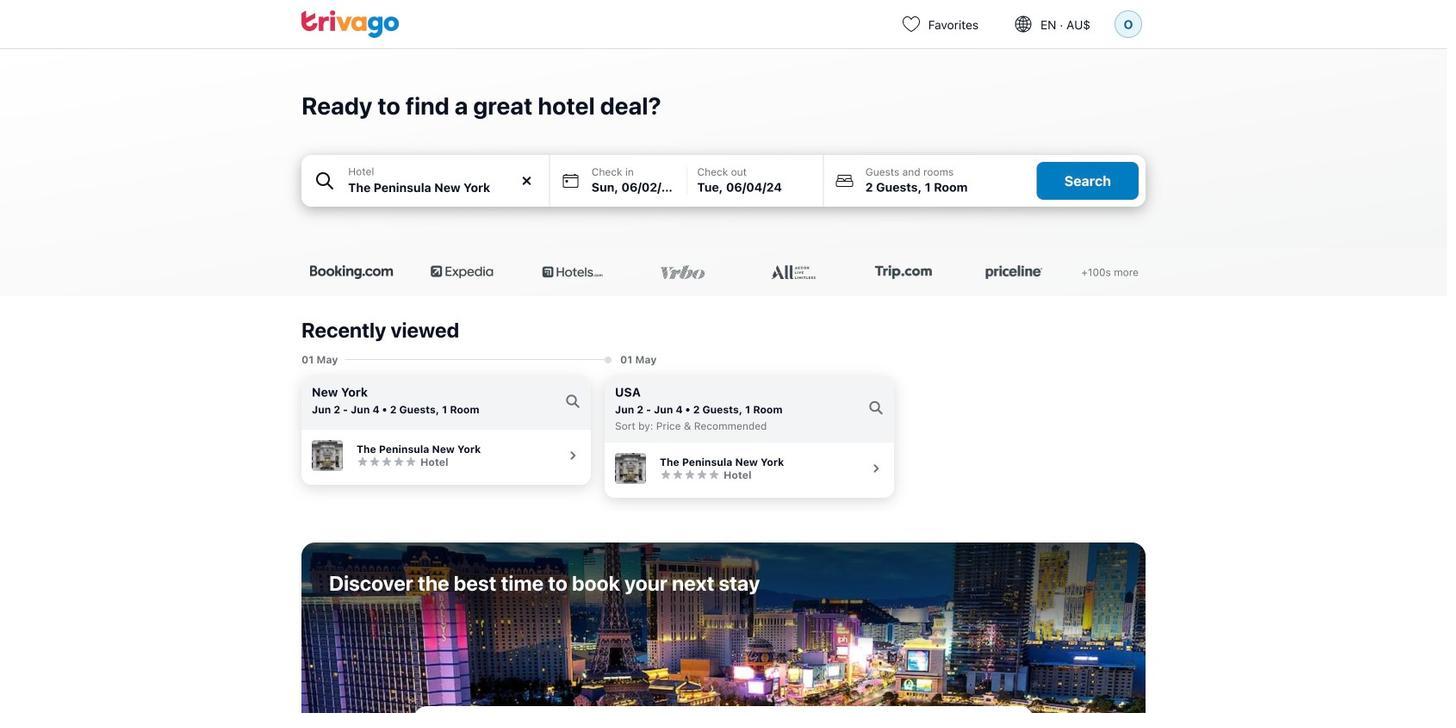 Task type: vqa. For each thing, say whether or not it's contained in the screenshot.
Priceline image
yes



Task type: locate. For each thing, give the bounding box(es) containing it.
accor image
[[750, 265, 836, 279]]

clear image
[[519, 173, 535, 189]]

vrbo image
[[640, 265, 726, 279]]

None field
[[302, 155, 549, 207]]



Task type: describe. For each thing, give the bounding box(es) containing it.
expedia image
[[419, 265, 505, 279]]

trivago logo image
[[302, 10, 400, 38]]

Where to? search field
[[348, 179, 539, 197]]

hotels.com image
[[529, 265, 615, 279]]

trip.com image
[[861, 265, 947, 279]]

priceline image
[[971, 265, 1057, 279]]

booking.com image
[[308, 265, 395, 279]]



